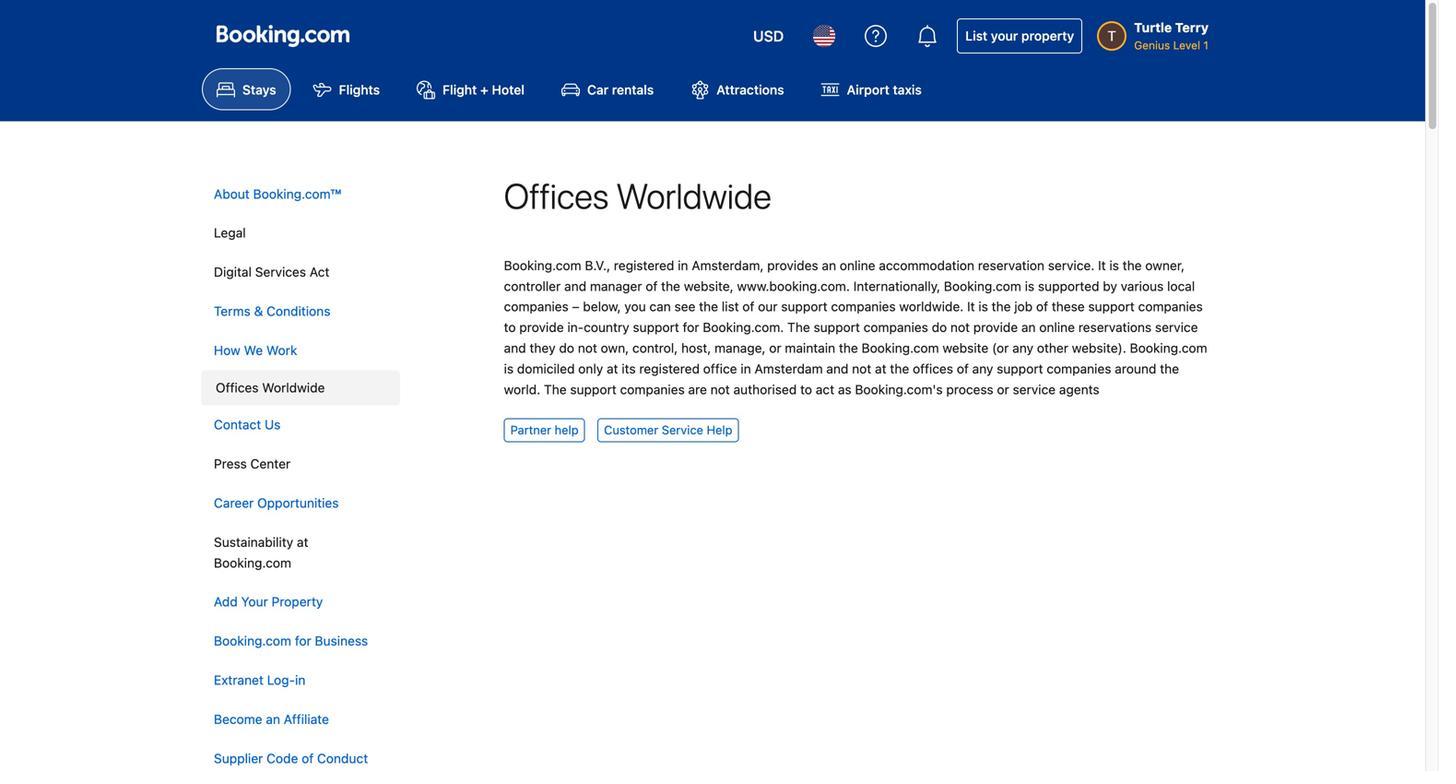 Task type: locate. For each thing, give the bounding box(es) containing it.
0 horizontal spatial an
[[266, 711, 280, 727]]

online up other
[[1040, 320, 1075, 335]]

not down office
[[711, 382, 730, 397]]

press center link
[[201, 445, 396, 484]]

terms
[[214, 303, 251, 319]]

offices inside navigation
[[216, 380, 259, 395]]

at inside sustainability at booking.com
[[297, 534, 308, 550]]

sustainability
[[214, 534, 293, 550]]

other
[[1037, 340, 1069, 356]]

reservations
[[1079, 320, 1152, 335]]

the up 'maintain'
[[788, 320, 810, 335]]

navigation
[[201, 175, 400, 771]]

1 horizontal spatial to
[[801, 382, 813, 397]]

are
[[688, 382, 707, 397]]

legal
[[214, 225, 246, 240]]

booking.com™
[[253, 186, 341, 201]]

of right code
[[302, 751, 314, 766]]

is up job
[[1025, 278, 1035, 294]]

the down domiciled
[[544, 382, 567, 397]]

provide up the they
[[520, 320, 564, 335]]

not up website
[[951, 320, 970, 335]]

terms & conditions link
[[201, 292, 396, 331]]

offices up b.v.,
[[504, 175, 609, 216]]

0 horizontal spatial at
[[297, 534, 308, 550]]

1 vertical spatial worldwide
[[262, 380, 325, 395]]

0 horizontal spatial worldwide
[[262, 380, 325, 395]]

the
[[788, 320, 810, 335], [544, 382, 567, 397]]

not
[[951, 320, 970, 335], [578, 340, 597, 356], [852, 361, 872, 376], [711, 382, 730, 397]]

service left agents
[[1013, 382, 1056, 397]]

booking.com inside sustainability at booking.com
[[214, 555, 291, 570]]

these
[[1052, 299, 1085, 314]]

1 horizontal spatial at
[[607, 361, 618, 376]]

the
[[1123, 258, 1142, 273], [661, 278, 681, 294], [699, 299, 719, 314], [992, 299, 1011, 314], [839, 340, 858, 356], [890, 361, 910, 376], [1160, 361, 1180, 376]]

1 horizontal spatial worldwide
[[617, 175, 772, 216]]

to
[[504, 320, 516, 335], [801, 382, 813, 397]]

registered
[[614, 258, 675, 273], [639, 361, 700, 376]]

do down worldwide.
[[932, 320, 947, 335]]

0 horizontal spatial or
[[769, 340, 782, 356]]

for inside booking.com b.v., registered in amsterdam, provides an online accommodation reservation service. it is the owner, controller and manager of the website, www.booking.com. internationally, booking.com is supported by various local companies – below, you can see the list of our support companies worldwide. it is the job of these support companies to provide in-country support for booking.com. the support companies do not provide an online reservations service and they do not own, control, host, manage, or maintain the booking.com website (or any other website). booking.com is domiciled only at its registered office in amsterdam and not at the offices of any support companies around the world. the support companies are not authorised to act as booking.com's process or service agents
[[683, 320, 700, 335]]

maintain
[[785, 340, 836, 356]]

0 vertical spatial online
[[840, 258, 876, 273]]

0 vertical spatial do
[[932, 320, 947, 335]]

contact
[[214, 417, 261, 432]]

companies down controller
[[504, 299, 569, 314]]

0 vertical spatial offices worldwide
[[504, 175, 772, 216]]

(or
[[992, 340, 1009, 356]]

amsterdam,
[[692, 258, 764, 273]]

affiliate
[[284, 711, 329, 727]]

supplier code of conduct
[[214, 751, 368, 766]]

offices up contact
[[216, 380, 259, 395]]

1 vertical spatial offices
[[216, 380, 259, 395]]

0 horizontal spatial do
[[559, 340, 575, 356]]

0 vertical spatial in
[[678, 258, 688, 273]]

support down by
[[1089, 299, 1135, 314]]

0 horizontal spatial service
[[1013, 382, 1056, 397]]

how we work link
[[201, 331, 396, 370]]

booking.com online hotel reservations image
[[217, 25, 350, 47]]

registered up manager
[[614, 258, 675, 273]]

1 horizontal spatial the
[[788, 320, 810, 335]]

1 vertical spatial service
[[1013, 382, 1056, 397]]

1 horizontal spatial online
[[1040, 320, 1075, 335]]

any up 'process'
[[973, 361, 994, 376]]

act
[[816, 382, 835, 397]]

of
[[646, 278, 658, 294], [743, 299, 755, 314], [1037, 299, 1049, 314], [957, 361, 969, 376], [302, 751, 314, 766]]

our
[[758, 299, 778, 314]]

to down controller
[[504, 320, 516, 335]]

1 horizontal spatial or
[[997, 382, 1010, 397]]

0 horizontal spatial it
[[968, 299, 975, 314]]

0 vertical spatial for
[[683, 320, 700, 335]]

0 horizontal spatial offices
[[216, 380, 259, 395]]

worldwide up amsterdam,
[[617, 175, 772, 216]]

it right worldwide.
[[968, 299, 975, 314]]

of right job
[[1037, 299, 1049, 314]]

1 horizontal spatial for
[[683, 320, 700, 335]]

your
[[991, 28, 1018, 43]]

attractions link
[[676, 68, 799, 110]]

at down career opportunities link
[[297, 534, 308, 550]]

1 horizontal spatial in
[[678, 258, 688, 273]]

0 horizontal spatial offices worldwide
[[216, 380, 325, 395]]

for inside navigation
[[295, 633, 311, 648]]

1 vertical spatial the
[[544, 382, 567, 397]]

an right provides
[[822, 258, 837, 273]]

1 horizontal spatial and
[[564, 278, 587, 294]]

1 horizontal spatial any
[[1013, 340, 1034, 356]]

property
[[272, 594, 323, 609]]

process
[[947, 382, 994, 397]]

at left its in the left of the page
[[607, 361, 618, 376]]

1 vertical spatial an
[[1022, 320, 1036, 335]]

booking.com up controller
[[504, 258, 582, 273]]

opportunities
[[257, 495, 339, 510]]

is up by
[[1110, 258, 1120, 273]]

1 vertical spatial for
[[295, 633, 311, 648]]

2 vertical spatial an
[[266, 711, 280, 727]]

0 vertical spatial service
[[1156, 320, 1199, 335]]

companies down local
[[1139, 299, 1203, 314]]

1 vertical spatial or
[[997, 382, 1010, 397]]

offices worldwide up b.v.,
[[504, 175, 772, 216]]

stays
[[243, 82, 276, 97]]

provides
[[768, 258, 819, 273]]

1 vertical spatial offices worldwide
[[216, 380, 325, 395]]

is left job
[[979, 299, 989, 314]]

2 horizontal spatial an
[[1022, 320, 1036, 335]]

and up –
[[564, 278, 587, 294]]

about booking.com™
[[214, 186, 341, 201]]

partner help link
[[504, 418, 585, 442]]

1 horizontal spatial an
[[822, 258, 837, 273]]

below,
[[583, 299, 621, 314]]

0 horizontal spatial for
[[295, 633, 311, 648]]

in up website, on the top of page
[[678, 258, 688, 273]]

and up as
[[827, 361, 849, 376]]

property
[[1022, 28, 1075, 43]]

companies
[[504, 299, 569, 314], [831, 299, 896, 314], [1139, 299, 1203, 314], [864, 320, 929, 335], [1047, 361, 1112, 376], [620, 382, 685, 397]]

booking.com down sustainability
[[214, 555, 291, 570]]

for up host,
[[683, 320, 700, 335]]

authorised
[[734, 382, 797, 397]]

0 vertical spatial worldwide
[[617, 175, 772, 216]]

2 vertical spatial and
[[827, 361, 849, 376]]

or right 'process'
[[997, 382, 1010, 397]]

www.booking.com.
[[737, 278, 850, 294]]

0 horizontal spatial to
[[504, 320, 516, 335]]

1 vertical spatial to
[[801, 382, 813, 397]]

an down job
[[1022, 320, 1036, 335]]

agents
[[1060, 382, 1100, 397]]

booking.com for business
[[214, 633, 368, 648]]

2 horizontal spatial at
[[875, 361, 887, 376]]

and left the they
[[504, 340, 526, 356]]

0 vertical spatial or
[[769, 340, 782, 356]]

any right (or
[[1013, 340, 1034, 356]]

service
[[1156, 320, 1199, 335], [1013, 382, 1056, 397]]

0 vertical spatial an
[[822, 258, 837, 273]]

airport taxis
[[847, 82, 922, 97]]

registered down control,
[[639, 361, 700, 376]]

1 vertical spatial in
[[741, 361, 751, 376]]

online up internationally,
[[840, 258, 876, 273]]

job
[[1015, 299, 1033, 314]]

terry
[[1176, 20, 1209, 35]]

2 vertical spatial in
[[295, 672, 306, 688]]

partner
[[511, 423, 552, 437]]

worldwide down how we work link
[[262, 380, 325, 395]]

for
[[683, 320, 700, 335], [295, 633, 311, 648]]

it
[[1099, 258, 1106, 273], [968, 299, 975, 314]]

0 horizontal spatial provide
[[520, 320, 564, 335]]

service down local
[[1156, 320, 1199, 335]]

the up various
[[1123, 258, 1142, 273]]

offices worldwide up us
[[216, 380, 325, 395]]

turtle terry genius level 1
[[1135, 20, 1209, 52]]

digital
[[214, 264, 252, 280]]

for left business
[[295, 633, 311, 648]]

control,
[[633, 340, 678, 356]]

1 vertical spatial any
[[973, 361, 994, 376]]

at up booking.com's
[[875, 361, 887, 376]]

0 vertical spatial it
[[1099, 258, 1106, 273]]

they
[[530, 340, 556, 356]]

to left act
[[801, 382, 813, 397]]

list your property link
[[958, 18, 1083, 53]]

in down manage,
[[741, 361, 751, 376]]

0 horizontal spatial the
[[544, 382, 567, 397]]

conduct
[[317, 751, 368, 766]]

1 horizontal spatial offices
[[504, 175, 609, 216]]

companies up agents
[[1047, 361, 1112, 376]]

0 horizontal spatial in
[[295, 672, 306, 688]]

1 vertical spatial registered
[[639, 361, 700, 376]]

level
[[1174, 39, 1201, 52]]

us
[[265, 417, 281, 432]]

not up booking.com's
[[852, 361, 872, 376]]

is
[[1110, 258, 1120, 273], [1025, 278, 1035, 294], [979, 299, 989, 314], [504, 361, 514, 376]]

1 vertical spatial it
[[968, 299, 975, 314]]

booking.com for business link
[[201, 622, 396, 661]]

career
[[214, 495, 254, 510]]

booking.com
[[504, 258, 582, 273], [944, 278, 1022, 294], [862, 340, 939, 356], [1130, 340, 1208, 356], [214, 555, 291, 570], [214, 633, 291, 648]]

+
[[480, 82, 489, 97]]

0 vertical spatial the
[[788, 320, 810, 335]]

add your property link
[[201, 583, 396, 622]]

list your property
[[966, 28, 1075, 43]]

offices worldwide link
[[201, 370, 400, 406]]

offices
[[913, 361, 954, 376]]

sustainability at booking.com
[[214, 534, 308, 570]]

rentals
[[612, 82, 654, 97]]

booking.com's
[[855, 382, 943, 397]]

an left affiliate
[[266, 711, 280, 727]]

1 horizontal spatial provide
[[974, 320, 1018, 335]]

usd
[[754, 27, 784, 45]]

your
[[241, 594, 268, 609]]

0 horizontal spatial and
[[504, 340, 526, 356]]

supplier
[[214, 751, 263, 766]]

the up can
[[661, 278, 681, 294]]

do down in-
[[559, 340, 575, 356]]

or up amsterdam
[[769, 340, 782, 356]]

provide up (or
[[974, 320, 1018, 335]]

offices worldwide
[[504, 175, 772, 216], [216, 380, 325, 395]]

0 vertical spatial registered
[[614, 258, 675, 273]]

car rentals link
[[547, 68, 669, 110]]

the up booking.com's
[[890, 361, 910, 376]]

it up by
[[1099, 258, 1106, 273]]

in down booking.com for business link
[[295, 672, 306, 688]]

0 horizontal spatial online
[[840, 258, 876, 273]]

is up the world.
[[504, 361, 514, 376]]

local
[[1168, 278, 1195, 294]]

2 horizontal spatial and
[[827, 361, 849, 376]]

1 provide from the left
[[520, 320, 564, 335]]



Task type: describe. For each thing, give the bounding box(es) containing it.
act
[[310, 264, 330, 280]]

2 horizontal spatial in
[[741, 361, 751, 376]]

turtle
[[1135, 20, 1172, 35]]

list
[[966, 28, 988, 43]]

supplier code of conduct link
[[201, 739, 396, 771]]

we
[[244, 343, 263, 358]]

worldwide inside navigation
[[262, 380, 325, 395]]

of inside navigation
[[302, 751, 314, 766]]

in inside 'link'
[[295, 672, 306, 688]]

add
[[214, 594, 238, 609]]

usd button
[[742, 14, 795, 58]]

business
[[315, 633, 368, 648]]

contact us
[[214, 417, 281, 432]]

website,
[[684, 278, 734, 294]]

about booking.com™ link
[[201, 175, 396, 214]]

flight + hotel
[[443, 82, 525, 97]]

0 vertical spatial offices
[[504, 175, 609, 216]]

flight + hotel link
[[402, 68, 539, 110]]

country
[[584, 320, 630, 335]]

you
[[625, 299, 646, 314]]

–
[[572, 299, 580, 314]]

how we work
[[214, 343, 297, 358]]

of down website
[[957, 361, 969, 376]]

0 horizontal spatial any
[[973, 361, 994, 376]]

accommodation
[[879, 258, 975, 273]]

of right list
[[743, 299, 755, 314]]

companies down internationally,
[[831, 299, 896, 314]]

flight
[[443, 82, 477, 97]]

the left job
[[992, 299, 1011, 314]]

1 horizontal spatial offices worldwide
[[504, 175, 772, 216]]

the right around
[[1160, 361, 1180, 376]]

around
[[1115, 361, 1157, 376]]

customer service help link
[[598, 418, 739, 442]]

become an affiliate link
[[201, 700, 396, 739]]

offices worldwide inside navigation
[[216, 380, 325, 395]]

booking.com up offices
[[862, 340, 939, 356]]

amsterdam
[[755, 361, 823, 376]]

extranet log-in
[[214, 672, 306, 688]]

1 horizontal spatial do
[[932, 320, 947, 335]]

various
[[1121, 278, 1164, 294]]

extranet
[[214, 672, 264, 688]]

the down website, on the top of page
[[699, 299, 719, 314]]

b.v.,
[[585, 258, 611, 273]]

domiciled
[[517, 361, 575, 376]]

booking.com.
[[703, 320, 784, 335]]

companies down its in the left of the page
[[620, 382, 685, 397]]

as
[[838, 382, 852, 397]]

car rentals
[[587, 82, 654, 97]]

extranet log-in link
[[201, 661, 396, 700]]

services
[[255, 264, 306, 280]]

manage,
[[715, 340, 766, 356]]

customer
[[604, 423, 659, 437]]

0 vertical spatial to
[[504, 320, 516, 335]]

become
[[214, 711, 262, 727]]

host,
[[682, 340, 711, 356]]

the right 'maintain'
[[839, 340, 858, 356]]

airport taxis link
[[807, 68, 937, 110]]

2 provide from the left
[[974, 320, 1018, 335]]

support up control,
[[633, 320, 680, 335]]

1 vertical spatial online
[[1040, 320, 1075, 335]]

owner,
[[1146, 258, 1185, 273]]

flights link
[[298, 68, 395, 110]]

booking.com up around
[[1130, 340, 1208, 356]]

controller
[[504, 278, 561, 294]]

terms & conditions
[[214, 303, 331, 319]]

airport
[[847, 82, 890, 97]]

support down www.booking.com.
[[781, 299, 828, 314]]

1 vertical spatial do
[[559, 340, 575, 356]]

booking.com down your
[[214, 633, 291, 648]]

about
[[214, 186, 250, 201]]

1 vertical spatial and
[[504, 340, 526, 356]]

help
[[707, 423, 733, 437]]

support up 'maintain'
[[814, 320, 860, 335]]

flights
[[339, 82, 380, 97]]

navigation containing about booking.com™
[[201, 175, 400, 771]]

support down only
[[570, 382, 617, 397]]

1
[[1204, 39, 1209, 52]]

genius
[[1135, 39, 1171, 52]]

internationally,
[[854, 278, 941, 294]]

not up only
[[578, 340, 597, 356]]

support down (or
[[997, 361, 1044, 376]]

press
[[214, 456, 247, 471]]

can
[[650, 299, 671, 314]]

career opportunities link
[[201, 484, 396, 523]]

work
[[266, 343, 297, 358]]

1 horizontal spatial it
[[1099, 258, 1106, 273]]

0 vertical spatial any
[[1013, 340, 1034, 356]]

career opportunities
[[214, 495, 339, 510]]

sustainability at booking.com link
[[201, 523, 396, 583]]

code
[[267, 751, 298, 766]]

companies down worldwide.
[[864, 320, 929, 335]]

car
[[587, 82, 609, 97]]

in-
[[568, 320, 584, 335]]

reservation
[[978, 258, 1045, 273]]

0 vertical spatial and
[[564, 278, 587, 294]]

only
[[579, 361, 603, 376]]

booking.com down "reservation"
[[944, 278, 1022, 294]]

manager
[[590, 278, 642, 294]]

office
[[703, 361, 737, 376]]

worldwide.
[[900, 299, 964, 314]]

customer service help
[[604, 423, 733, 437]]

press center
[[214, 456, 291, 471]]

digital services act
[[214, 264, 330, 280]]

1 horizontal spatial service
[[1156, 320, 1199, 335]]

conditions
[[267, 303, 331, 319]]

own,
[[601, 340, 629, 356]]

list
[[722, 299, 739, 314]]

help
[[555, 423, 579, 437]]

of up can
[[646, 278, 658, 294]]



Task type: vqa. For each thing, say whether or not it's contained in the screenshot.
the left service
yes



